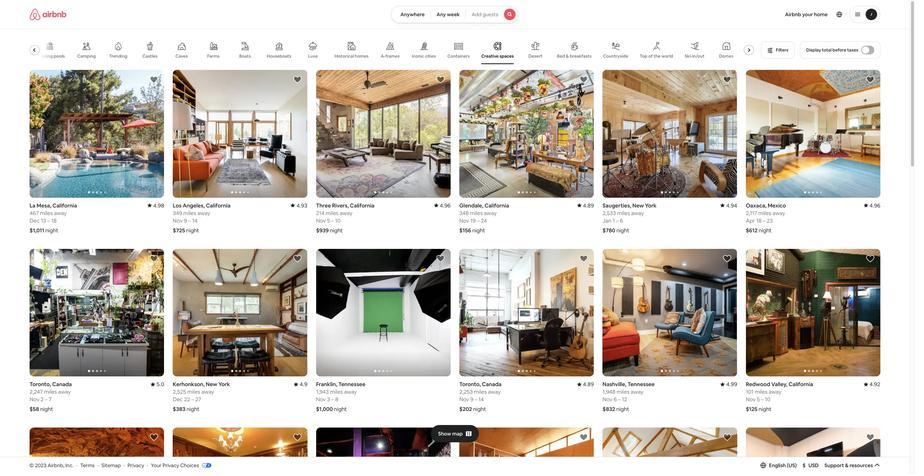 Task type: locate. For each thing, give the bounding box(es) containing it.
nov inside the toronto, canada 2,247 miles away nov 2 – 7 $58 night
[[29, 396, 39, 403]]

0 vertical spatial 5
[[327, 217, 330, 224]]

california right angeles,
[[206, 202, 230, 209]]

14 inside toronto, canada 2,253 miles away nov 9 – 14 $202 night
[[478, 396, 484, 403]]

0 horizontal spatial dec
[[29, 217, 39, 224]]

privacy inside your privacy choices link
[[163, 462, 179, 469]]

any week button
[[430, 6, 466, 23]]

nov inside three rivers, california 214 miles away nov 5 – 10 $939 night
[[316, 217, 326, 224]]

map
[[452, 431, 463, 437]]

1 horizontal spatial york
[[645, 202, 656, 209]]

5.0 out of 5 average rating image
[[151, 381, 164, 388]]

2 tennessee from the left
[[338, 381, 365, 388]]

oaxaca,
[[746, 202, 766, 209]]

bed
[[557, 53, 565, 59]]

1 vertical spatial dec
[[173, 396, 183, 403]]

new inside saugerties, new york 2,533 miles away jan 1 – 6 $780 night
[[632, 202, 644, 209]]

–
[[47, 217, 50, 224], [188, 217, 191, 224], [477, 217, 479, 224], [616, 217, 619, 224], [331, 217, 334, 224], [763, 217, 765, 224], [45, 396, 47, 403], [191, 396, 194, 403], [474, 396, 477, 403], [618, 396, 620, 403], [331, 396, 334, 403], [761, 396, 764, 403]]

18 inside la mesa, california 467 miles away dec 13 – 18 $1,011 night
[[51, 217, 56, 224]]

0 horizontal spatial york
[[218, 381, 230, 388]]

oaxaca, mexico 2,117 miles away apr 18 – 23 $612 night
[[746, 202, 786, 234]]

night right $125
[[758, 406, 771, 413]]

1 privacy from the left
[[128, 462, 144, 469]]

three rivers, california 214 miles away nov 5 – 10 $939 night
[[316, 202, 374, 234]]

$58
[[29, 406, 39, 413]]

add to wishlist: oaxaca, mexico image
[[866, 75, 874, 84]]

1 canada from the left
[[52, 381, 72, 388]]

1 vertical spatial new
[[206, 381, 217, 388]]

4.89 left saugerties,
[[583, 202, 594, 209]]

2 · from the left
[[98, 462, 99, 469]]

0 horizontal spatial canada
[[52, 381, 72, 388]]

tennessee right "nashville,"
[[627, 381, 654, 388]]

9
[[184, 217, 187, 224], [470, 396, 473, 403]]

resources
[[850, 462, 873, 469]]

0 horizontal spatial 18
[[51, 217, 56, 224]]

4.89 for toronto, canada 2,253 miles away nov 9 – 14 $202 night
[[583, 381, 594, 388]]

10 down redwood on the bottom right of the page
[[765, 396, 770, 403]]

4.92 out of 5 average rating image
[[864, 381, 880, 388]]

miles inside three rivers, california 214 miles away nov 5 – 10 $939 night
[[325, 210, 338, 217]]

1 vertical spatial 10
[[765, 396, 770, 403]]

0 horizontal spatial &
[[566, 53, 569, 59]]

night down "7"
[[40, 406, 53, 413]]

week
[[447, 11, 460, 18]]

california inside glendale, california 348 miles away nov 19 – 24 $156 night
[[484, 202, 509, 209]]

& for bed
[[566, 53, 569, 59]]

add to wishlist: glendale, california image
[[579, 75, 588, 84]]

18 right the apr
[[756, 217, 761, 224]]

night right $725 on the top of page
[[186, 227, 199, 234]]

new
[[632, 202, 644, 209], [206, 381, 217, 388]]

1 4.96 from the left
[[440, 202, 450, 209]]

1 4.89 out of 5 average rating image from the top
[[577, 202, 594, 209]]

miles inside nashville, tennessee 1,948 miles away nov 6 – 12 $832 night
[[616, 389, 629, 396]]

toronto, inside the toronto, canada 2,247 miles away nov 2 – 7 $58 night
[[29, 381, 51, 388]]

1 horizontal spatial 4.96
[[869, 202, 880, 209]]

miles up "19"
[[470, 210, 483, 217]]

redwood
[[746, 381, 770, 388]]

your privacy choices
[[151, 462, 199, 469]]

1 vertical spatial &
[[845, 462, 849, 469]]

add to wishlist: toronto, canada image
[[150, 254, 158, 263]]

miles up 8
[[330, 389, 343, 396]]

5 up $939
[[327, 217, 330, 224]]

away down saugerties,
[[631, 210, 644, 217]]

california
[[52, 202, 77, 209], [206, 202, 230, 209], [484, 202, 509, 209], [350, 202, 374, 209], [788, 381, 813, 388]]

1 vertical spatial 6
[[613, 396, 617, 403]]

redwood valley, california 101 miles away nov 5 – 10 $125 night
[[746, 381, 813, 413]]

6 right 1
[[620, 217, 623, 224]]

2,253
[[459, 389, 473, 396]]

2 toronto, from the left
[[459, 381, 481, 388]]

&
[[566, 53, 569, 59], [845, 462, 849, 469]]

1 vertical spatial 4.89
[[583, 381, 594, 388]]

privacy right your
[[163, 462, 179, 469]]

0 horizontal spatial toronto,
[[29, 381, 51, 388]]

night right $202
[[473, 406, 486, 413]]

1 tennessee from the left
[[627, 381, 654, 388]]

california inside los angeles, california 349 miles away nov 9 – 14 $725 night
[[206, 202, 230, 209]]

0 horizontal spatial 5
[[327, 217, 330, 224]]

& right support
[[845, 462, 849, 469]]

away right 467 at the top left of page
[[54, 210, 67, 217]]

glendale,
[[459, 202, 483, 209]]

1 horizontal spatial new
[[632, 202, 644, 209]]

1 4.89 from the top
[[583, 202, 594, 209]]

2 privacy from the left
[[163, 462, 179, 469]]

· right inc. at the left of page
[[76, 462, 77, 469]]

away down rivers,
[[340, 210, 352, 217]]

0 horizontal spatial 9
[[184, 217, 187, 224]]

night right $939
[[330, 227, 343, 234]]

0 vertical spatial 6
[[620, 217, 623, 224]]

away inside the toronto, canada 2,247 miles away nov 2 – 7 $58 night
[[58, 389, 71, 396]]

0 vertical spatial 4.89
[[583, 202, 594, 209]]

nov down the 214
[[316, 217, 326, 224]]

historical
[[334, 53, 354, 59]]

away right "2,253"
[[488, 389, 501, 396]]

1 horizontal spatial 10
[[765, 396, 770, 403]]

· left your
[[147, 462, 148, 469]]

4.89 out of 5 average rating image left "nashville,"
[[577, 381, 594, 388]]

night inside three rivers, california 214 miles away nov 5 – 10 $939 night
[[330, 227, 343, 234]]

2,525
[[173, 389, 186, 396]]

english
[[769, 462, 786, 469]]

away down angeles,
[[197, 210, 210, 217]]

any week
[[437, 11, 460, 18]]

night down 8
[[334, 406, 347, 413]]

night down 24
[[472, 227, 485, 234]]

jan
[[602, 217, 611, 224]]

6
[[620, 217, 623, 224], [613, 396, 617, 403]]

miles inside the toronto, canada 2,247 miles away nov 2 – 7 $58 night
[[44, 389, 57, 396]]

california right rivers,
[[350, 202, 374, 209]]

california up 24
[[484, 202, 509, 209]]

terms link
[[80, 462, 95, 469]]

nov down 348
[[459, 217, 469, 224]]

10 down rivers,
[[335, 217, 340, 224]]

dec inside "kerhonkson, new york 2,525 miles away dec 22 – 27 $383 night"
[[173, 396, 183, 403]]

10 for $125
[[765, 396, 770, 403]]

canada
[[52, 381, 72, 388], [482, 381, 501, 388]]

5 inside three rivers, california 214 miles away nov 5 – 10 $939 night
[[327, 217, 330, 224]]

away right 1,948
[[630, 389, 643, 396]]

toronto, inside toronto, canada 2,253 miles away nov 9 – 14 $202 night
[[459, 381, 481, 388]]

4.96 for three rivers, california 214 miles away nov 5 – 10 $939 night
[[440, 202, 450, 209]]

9 up $725 on the top of page
[[184, 217, 187, 224]]

1 vertical spatial york
[[218, 381, 230, 388]]

miles up 12
[[616, 389, 629, 396]]

0 vertical spatial 4.89 out of 5 average rating image
[[577, 202, 594, 209]]

california inside "redwood valley, california 101 miles away nov 5 – 10 $125 night"
[[788, 381, 813, 388]]

a-frames
[[381, 53, 400, 59]]

before
[[833, 47, 846, 53]]

& for support
[[845, 462, 849, 469]]

– inside franklin, tennessee 1,943 miles away nov 3 – 8 $1,000 night
[[331, 396, 334, 403]]

4.96 out of 5 average rating image
[[434, 202, 450, 209]]

0 vertical spatial &
[[566, 53, 569, 59]]

1 horizontal spatial toronto,
[[459, 381, 481, 388]]

away inside three rivers, california 214 miles away nov 5 – 10 $939 night
[[340, 210, 352, 217]]

1 horizontal spatial 6
[[620, 217, 623, 224]]

away right 2,247
[[58, 389, 71, 396]]

california for three rivers, california 214 miles away nov 5 – 10 $939 night
[[350, 202, 374, 209]]

cities
[[425, 53, 436, 59]]

nov inside nashville, tennessee 1,948 miles away nov 6 – 12 $832 night
[[602, 396, 612, 403]]

$612
[[746, 227, 757, 234]]

new right kerhonkson,
[[206, 381, 217, 388]]

away
[[54, 210, 67, 217], [197, 210, 210, 217], [484, 210, 496, 217], [631, 210, 644, 217], [340, 210, 352, 217], [772, 210, 785, 217], [58, 389, 71, 396], [201, 389, 214, 396], [488, 389, 501, 396], [630, 389, 643, 396], [344, 389, 357, 396], [769, 389, 781, 396]]

– inside glendale, california 348 miles away nov 19 – 24 $156 night
[[477, 217, 479, 224]]

1 horizontal spatial 18
[[756, 217, 761, 224]]

348
[[459, 210, 469, 217]]

miles up "7"
[[44, 389, 57, 396]]

0 vertical spatial york
[[645, 202, 656, 209]]

1 vertical spatial 9
[[470, 396, 473, 403]]

york inside saugerties, new york 2,533 miles away jan 1 – 6 $780 night
[[645, 202, 656, 209]]

saugerties, new york 2,533 miles away jan 1 – 6 $780 night
[[602, 202, 656, 234]]

4 · from the left
[[147, 462, 148, 469]]

support & resources
[[824, 462, 873, 469]]

1 vertical spatial 4.89 out of 5 average rating image
[[577, 381, 594, 388]]

away inside "kerhonkson, new york 2,525 miles away dec 22 – 27 $383 night"
[[201, 389, 214, 396]]

1 horizontal spatial &
[[845, 462, 849, 469]]

$156
[[459, 227, 471, 234]]

mesa,
[[36, 202, 51, 209]]

2 4.89 from the top
[[583, 381, 594, 388]]

1,943
[[316, 389, 329, 396]]

dec down 2,525
[[173, 396, 183, 403]]

the
[[653, 53, 660, 59]]

· left privacy link
[[124, 462, 125, 469]]

canada inside toronto, canada 2,253 miles away nov 9 – 14 $202 night
[[482, 381, 501, 388]]

nov inside los angeles, california 349 miles away nov 9 – 14 $725 night
[[173, 217, 182, 224]]

new inside "kerhonkson, new york 2,525 miles away dec 22 – 27 $383 night"
[[206, 381, 217, 388]]

0 vertical spatial new
[[632, 202, 644, 209]]

$780
[[602, 227, 615, 234]]

iconic
[[412, 53, 424, 59]]

new for 2,525 miles away
[[206, 381, 217, 388]]

miles inside "redwood valley, california 101 miles away nov 5 – 10 $125 night"
[[754, 389, 767, 396]]

tennessee inside franklin, tennessee 1,943 miles away nov 3 – 8 $1,000 night
[[338, 381, 365, 388]]

nov left 2
[[29, 396, 39, 403]]

$ usd
[[803, 462, 819, 469]]

nov left 3
[[316, 396, 326, 403]]

york right kerhonkson,
[[218, 381, 230, 388]]

sitemap link
[[102, 462, 121, 469]]

saugerties,
[[602, 202, 631, 209]]

california right mesa,
[[52, 202, 77, 209]]

add to wishlist: boulder, utah image
[[150, 433, 158, 442]]

miles inside franklin, tennessee 1,943 miles away nov 3 – 8 $1,000 night
[[330, 389, 343, 396]]

1 horizontal spatial privacy
[[163, 462, 179, 469]]

miles
[[40, 210, 53, 217], [183, 210, 196, 217], [470, 210, 483, 217], [617, 210, 630, 217], [325, 210, 338, 217], [758, 210, 771, 217], [44, 389, 57, 396], [187, 389, 200, 396], [474, 389, 487, 396], [616, 389, 629, 396], [330, 389, 343, 396], [754, 389, 767, 396]]

miles down mesa,
[[40, 210, 53, 217]]

0 horizontal spatial new
[[206, 381, 217, 388]]

away inside the oaxaca, mexico 2,117 miles away apr 18 – 23 $612 night
[[772, 210, 785, 217]]

0 horizontal spatial 6
[[613, 396, 617, 403]]

0 vertical spatial 10
[[335, 217, 340, 224]]

away right 1,943
[[344, 389, 357, 396]]

4.89 out of 5 average rating image left saugerties,
[[577, 202, 594, 209]]

467
[[29, 210, 39, 217]]

5 up $125
[[757, 396, 760, 403]]

add to wishlist: la mesa, california image
[[150, 75, 158, 84]]

miles down rivers,
[[325, 210, 338, 217]]

away down mexico
[[772, 210, 785, 217]]

$939
[[316, 227, 329, 234]]

5
[[327, 217, 330, 224], [757, 396, 760, 403]]

2 4.96 from the left
[[869, 202, 880, 209]]

9 down "2,253"
[[470, 396, 473, 403]]

miles up 27
[[187, 389, 200, 396]]

privacy left your
[[128, 462, 144, 469]]

in/out
[[692, 53, 704, 59]]

dec for dec 13 – 18
[[29, 217, 39, 224]]

0 horizontal spatial 14
[[192, 217, 197, 224]]

add to wishlist: three rivers, california image
[[436, 75, 445, 84]]

california inside la mesa, california 467 miles away dec 13 – 18 $1,011 night
[[52, 202, 77, 209]]

0 vertical spatial 14
[[192, 217, 197, 224]]

york inside "kerhonkson, new york 2,525 miles away dec 22 – 27 $383 night"
[[218, 381, 230, 388]]

new right saugerties,
[[632, 202, 644, 209]]

19
[[470, 217, 476, 224]]

away inside toronto, canada 2,253 miles away nov 9 – 14 $202 night
[[488, 389, 501, 396]]

iconic cities
[[412, 53, 436, 59]]

night down the 23
[[759, 227, 771, 234]]

nov down 101
[[746, 396, 755, 403]]

6 left 12
[[613, 396, 617, 403]]

© 2023 airbnb, inc. ·
[[29, 462, 77, 469]]

california inside three rivers, california 214 miles away nov 5 – 10 $939 night
[[350, 202, 374, 209]]

(us)
[[787, 462, 797, 469]]

amazing pools
[[35, 53, 65, 59]]

toronto, for 2,253
[[459, 381, 481, 388]]

1 18 from the left
[[51, 217, 56, 224]]

· right terms link
[[98, 462, 99, 469]]

none search field containing anywhere
[[391, 6, 518, 23]]

5 for 214
[[327, 217, 330, 224]]

toronto, up 2,247
[[29, 381, 51, 388]]

4.89 out of 5 average rating image for toronto, canada 2,253 miles away nov 9 – 14 $202 night
[[577, 381, 594, 388]]

tennessee right franklin,
[[338, 381, 365, 388]]

breakfasts
[[570, 53, 591, 59]]

2 4.89 out of 5 average rating image from the top
[[577, 381, 594, 388]]

add to wishlist: memphis, tennessee image
[[436, 433, 445, 442]]

nov down "2,253"
[[459, 396, 469, 403]]

add to wishlist: redwood valley, california image
[[866, 254, 874, 263]]

0 horizontal spatial privacy
[[128, 462, 144, 469]]

4.96 for oaxaca, mexico 2,117 miles away apr 18 – 23 $612 night
[[869, 202, 880, 209]]

tennessee inside nashville, tennessee 1,948 miles away nov 6 – 12 $832 night
[[627, 381, 654, 388]]

california right valley,
[[788, 381, 813, 388]]

california for redwood valley, california 101 miles away nov 5 – 10 $125 night
[[788, 381, 813, 388]]

countryside
[[603, 53, 628, 59]]

12
[[622, 396, 627, 403]]

2 18 from the left
[[756, 217, 761, 224]]

14
[[192, 217, 197, 224], [478, 396, 484, 403]]

0 horizontal spatial 10
[[335, 217, 340, 224]]

night right $780
[[616, 227, 629, 234]]

1 horizontal spatial 9
[[470, 396, 473, 403]]

away down valley,
[[769, 389, 781, 396]]

miles down redwood on the bottom right of the page
[[754, 389, 767, 396]]

toronto,
[[29, 381, 51, 388], [459, 381, 481, 388]]

1 vertical spatial 14
[[478, 396, 484, 403]]

0 horizontal spatial 4.96
[[440, 202, 450, 209]]

& inside group
[[566, 53, 569, 59]]

1 toronto, from the left
[[29, 381, 51, 388]]

0 vertical spatial dec
[[29, 217, 39, 224]]

10 for $939
[[335, 217, 340, 224]]

boats
[[239, 53, 251, 59]]

3 · from the left
[[124, 462, 125, 469]]

miles right "2,253"
[[474, 389, 487, 396]]

None search field
[[391, 6, 518, 23]]

add to wishlist: covington, georgia image
[[293, 433, 301, 442]]

dec
[[29, 217, 39, 224], [173, 396, 183, 403]]

0 horizontal spatial tennessee
[[338, 381, 365, 388]]

1 horizontal spatial 5
[[757, 396, 760, 403]]

nashville, tennessee 1,948 miles away nov 6 – 12 $832 night
[[602, 381, 654, 413]]

nov down 349
[[173, 217, 182, 224]]

4.89 left "nashville,"
[[583, 381, 594, 388]]

miles down saugerties,
[[617, 210, 630, 217]]

add to wishlist: blue ridge, georgia image
[[723, 433, 731, 442]]

4.89 out of 5 average rating image
[[577, 202, 594, 209], [577, 381, 594, 388]]

1 horizontal spatial tennessee
[[627, 381, 654, 388]]

10 inside "redwood valley, california 101 miles away nov 5 – 10 $125 night"
[[765, 396, 770, 403]]

california for la mesa, california 467 miles away dec 13 – 18 $1,011 night
[[52, 202, 77, 209]]

5 inside "redwood valley, california 101 miles away nov 5 – 10 $125 night"
[[757, 396, 760, 403]]

4.94
[[726, 202, 737, 209]]

1 horizontal spatial 14
[[478, 396, 484, 403]]

show map button
[[431, 425, 479, 443]]

10 inside three rivers, california 214 miles away nov 5 – 10 $939 night
[[335, 217, 340, 224]]

pools
[[53, 53, 65, 59]]

miles down angeles,
[[183, 210, 196, 217]]

inc.
[[65, 462, 73, 469]]

canada inside the toronto, canada 2,247 miles away nov 2 – 7 $58 night
[[52, 381, 72, 388]]

night down 12
[[616, 406, 629, 413]]

york
[[645, 202, 656, 209], [218, 381, 230, 388]]

14 inside los angeles, california 349 miles away nov 9 – 14 $725 night
[[192, 217, 197, 224]]

1 horizontal spatial canada
[[482, 381, 501, 388]]

group
[[29, 36, 757, 64], [29, 70, 164, 198], [173, 70, 307, 198], [316, 70, 450, 198], [459, 70, 594, 198], [602, 70, 737, 198], [746, 70, 880, 198], [29, 249, 164, 377], [173, 249, 307, 377], [316, 249, 450, 377], [459, 249, 594, 377], [602, 249, 737, 377], [746, 249, 880, 377], [29, 428, 164, 474], [173, 428, 307, 474], [316, 428, 450, 474], [459, 428, 594, 474], [602, 428, 737, 474], [746, 428, 880, 474]]

york right saugerties,
[[645, 202, 656, 209]]

18 right 13
[[51, 217, 56, 224]]

nov down 1,948
[[602, 396, 612, 403]]

toronto, up "2,253"
[[459, 381, 481, 388]]

1 vertical spatial 5
[[757, 396, 760, 403]]

– inside the toronto, canada 2,247 miles away nov 2 – 7 $58 night
[[45, 396, 47, 403]]

night down 27
[[186, 406, 199, 413]]

dec down 467 at the top left of page
[[29, 217, 39, 224]]

2 canada from the left
[[482, 381, 501, 388]]

0 vertical spatial 9
[[184, 217, 187, 224]]

night down 13
[[45, 227, 58, 234]]

away down kerhonkson,
[[201, 389, 214, 396]]

away up 24
[[484, 210, 496, 217]]

1 horizontal spatial dec
[[173, 396, 183, 403]]

night inside los angeles, california 349 miles away nov 9 – 14 $725 night
[[186, 227, 199, 234]]

away inside los angeles, california 349 miles away nov 9 – 14 $725 night
[[197, 210, 210, 217]]

miles inside saugerties, new york 2,533 miles away jan 1 – 6 $780 night
[[617, 210, 630, 217]]

& right bed
[[566, 53, 569, 59]]

dec inside la mesa, california 467 miles away dec 13 – 18 $1,011 night
[[29, 217, 39, 224]]

miles up the 23
[[758, 210, 771, 217]]



Task type: vqa. For each thing, say whether or not it's contained in the screenshot.


Task type: describe. For each thing, give the bounding box(es) containing it.
taxes
[[847, 47, 858, 53]]

toronto, for 2,247
[[29, 381, 51, 388]]

night inside glendale, california 348 miles away nov 19 – 24 $156 night
[[472, 227, 485, 234]]

6 inside saugerties, new york 2,533 miles away jan 1 – 6 $780 night
[[620, 217, 623, 224]]

anywhere
[[400, 11, 425, 18]]

18 inside the oaxaca, mexico 2,117 miles away apr 18 – 23 $612 night
[[756, 217, 761, 224]]

– inside the oaxaca, mexico 2,117 miles away apr 18 – 23 $612 night
[[763, 217, 765, 224]]

amazing
[[35, 53, 53, 59]]

– inside "kerhonkson, new york 2,525 miles away dec 22 – 27 $383 night"
[[191, 396, 194, 403]]

add to wishlist: kerhonkson, new york image
[[293, 254, 301, 263]]

top of the world
[[640, 53, 673, 59]]

angeles,
[[183, 202, 205, 209]]

york for saugerties, new york 2,533 miles away jan 1 – 6 $780 night
[[645, 202, 656, 209]]

night inside franklin, tennessee 1,943 miles away nov 3 – 8 $1,000 night
[[334, 406, 347, 413]]

2023
[[35, 462, 46, 469]]

profile element
[[527, 0, 880, 29]]

13
[[41, 217, 46, 224]]

franklin,
[[316, 381, 337, 388]]

night inside the toronto, canada 2,247 miles away nov 2 – 7 $58 night
[[40, 406, 53, 413]]

4.89 out of 5 average rating image for glendale, california 348 miles away nov 19 – 24 $156 night
[[577, 202, 594, 209]]

$725
[[173, 227, 185, 234]]

2
[[40, 396, 43, 403]]

tennessee for nashville, tennessee 1,948 miles away nov 6 – 12 $832 night
[[627, 381, 654, 388]]

nov inside franklin, tennessee 1,943 miles away nov 3 – 8 $1,000 night
[[316, 396, 326, 403]]

farms
[[207, 53, 219, 59]]

airbnb your home
[[785, 11, 828, 18]]

canada for 2,253 miles away
[[482, 381, 501, 388]]

your privacy choices link
[[151, 462, 211, 469]]

add to wishlist: nashville, tennessee image
[[723, 254, 731, 263]]

2,117
[[746, 210, 757, 217]]

dec for dec 22 – 27
[[173, 396, 183, 403]]

valley,
[[771, 381, 787, 388]]

22
[[184, 396, 190, 403]]

a-
[[381, 53, 385, 59]]

nov inside glendale, california 348 miles away nov 19 – 24 $156 night
[[459, 217, 469, 224]]

creative spaces
[[481, 53, 514, 59]]

terms
[[80, 462, 95, 469]]

home
[[814, 11, 828, 18]]

7
[[49, 396, 51, 403]]

6 inside nashville, tennessee 1,948 miles away nov 6 – 12 $832 night
[[613, 396, 617, 403]]

9 inside toronto, canada 2,253 miles away nov 9 – 14 $202 night
[[470, 396, 473, 403]]

group containing houseboats
[[29, 36, 757, 64]]

containers
[[447, 53, 470, 59]]

bed & breakfasts
[[557, 53, 591, 59]]

2,247
[[29, 389, 43, 396]]

add to wishlist: discovery bay, jamaica image
[[866, 433, 874, 442]]

toronto, canada 2,253 miles away nov 9 – 14 $202 night
[[459, 381, 501, 413]]

mexico
[[768, 202, 786, 209]]

filters button
[[761, 41, 794, 59]]

support & resources button
[[824, 462, 880, 469]]

toronto, canada 2,247 miles away nov 2 – 7 $58 night
[[29, 381, 72, 413]]

4.96 out of 5 average rating image
[[864, 202, 880, 209]]

1 · from the left
[[76, 462, 77, 469]]

4.99 out of 5 average rating image
[[720, 381, 737, 388]]

glendale, california 348 miles away nov 19 – 24 $156 night
[[459, 202, 509, 234]]

miles inside the oaxaca, mexico 2,117 miles away apr 18 – 23 $612 night
[[758, 210, 771, 217]]

sitemap
[[102, 462, 121, 469]]

away inside nashville, tennessee 1,948 miles away nov 6 – 12 $832 night
[[630, 389, 643, 396]]

©
[[29, 462, 34, 469]]

away inside franklin, tennessee 1,943 miles away nov 3 – 8 $1,000 night
[[344, 389, 357, 396]]

ski-
[[685, 53, 692, 59]]

anywhere button
[[391, 6, 431, 23]]

4.9 out of 5 average rating image
[[294, 381, 307, 388]]

24
[[481, 217, 487, 224]]

– inside nashville, tennessee 1,948 miles away nov 6 – 12 $832 night
[[618, 396, 620, 403]]

night inside "redwood valley, california 101 miles away nov 5 – 10 $125 night"
[[758, 406, 771, 413]]

$1,011
[[29, 227, 44, 234]]

4.98 out of 5 average rating image
[[147, 202, 164, 209]]

2,533
[[602, 210, 616, 217]]

miles inside glendale, california 348 miles away nov 19 – 24 $156 night
[[470, 210, 483, 217]]

9 inside los angeles, california 349 miles away nov 9 – 14 $725 night
[[184, 217, 187, 224]]

display total before taxes
[[806, 47, 858, 53]]

add guests button
[[466, 6, 518, 23]]

luxe
[[308, 53, 318, 59]]

nashville,
[[602, 381, 626, 388]]

tennessee for franklin, tennessee 1,943 miles away nov 3 – 8 $1,000 night
[[338, 381, 365, 388]]

away inside la mesa, california 467 miles away dec 13 – 18 $1,011 night
[[54, 210, 67, 217]]

night inside saugerties, new york 2,533 miles away jan 1 – 6 $780 night
[[616, 227, 629, 234]]

display total before taxes button
[[800, 41, 880, 59]]

5 for 101
[[757, 396, 760, 403]]

nov inside "redwood valley, california 101 miles away nov 5 – 10 $125 night"
[[746, 396, 755, 403]]

trending
[[109, 53, 127, 59]]

add to wishlist: los angeles, california image
[[293, 75, 301, 84]]

add to wishlist: franklin, tennessee image
[[436, 254, 445, 263]]

– inside "redwood valley, california 101 miles away nov 5 – 10 $125 night"
[[761, 396, 764, 403]]

top
[[640, 53, 647, 59]]

castles
[[142, 53, 157, 59]]

add to wishlist: toronto, canada image
[[579, 254, 588, 263]]

show
[[438, 431, 451, 437]]

8
[[335, 396, 338, 403]]

nov inside toronto, canada 2,253 miles away nov 9 – 14 $202 night
[[459, 396, 469, 403]]

214
[[316, 210, 324, 217]]

– inside los angeles, california 349 miles away nov 9 – 14 $725 night
[[188, 217, 191, 224]]

27
[[195, 396, 201, 403]]

your
[[802, 11, 813, 18]]

kerhonkson, new york 2,525 miles away dec 22 – 27 $383 night
[[173, 381, 230, 413]]

privacy link
[[128, 462, 144, 469]]

4.93
[[296, 202, 307, 209]]

night inside the oaxaca, mexico 2,117 miles away apr 18 – 23 $612 night
[[759, 227, 771, 234]]

miles inside toronto, canada 2,253 miles away nov 9 – 14 $202 night
[[474, 389, 487, 396]]

california for los angeles, california 349 miles away nov 9 – 14 $725 night
[[206, 202, 230, 209]]

night inside "kerhonkson, new york 2,525 miles away dec 22 – 27 $383 night"
[[186, 406, 199, 413]]

historical homes
[[334, 53, 368, 59]]

world
[[661, 53, 673, 59]]

add to wishlist: saugerties, new york image
[[723, 75, 731, 84]]

$125
[[746, 406, 757, 413]]

three
[[316, 202, 331, 209]]

support
[[824, 462, 844, 469]]

desert
[[528, 53, 542, 59]]

away inside saugerties, new york 2,533 miles away jan 1 – 6 $780 night
[[631, 210, 644, 217]]

– inside toronto, canada 2,253 miles away nov 9 – 14 $202 night
[[474, 396, 477, 403]]

away inside "redwood valley, california 101 miles away nov 5 – 10 $125 night"
[[769, 389, 781, 396]]

4.89 for glendale, california 348 miles away nov 19 – 24 $156 night
[[583, 202, 594, 209]]

miles inside "kerhonkson, new york 2,525 miles away dec 22 – 27 $383 night"
[[187, 389, 200, 396]]

new for 2,533 miles away
[[632, 202, 644, 209]]

away inside glendale, california 348 miles away nov 19 – 24 $156 night
[[484, 210, 496, 217]]

night inside la mesa, california 467 miles away dec 13 – 18 $1,011 night
[[45, 227, 58, 234]]

miles inside los angeles, california 349 miles away nov 9 – 14 $725 night
[[183, 210, 196, 217]]

4.94 out of 5 average rating image
[[720, 202, 737, 209]]

camping
[[77, 53, 96, 59]]

airbnb,
[[47, 462, 64, 469]]

– inside saugerties, new york 2,533 miles away jan 1 – 6 $780 night
[[616, 217, 619, 224]]

1,948
[[602, 389, 615, 396]]

$202
[[459, 406, 472, 413]]

canada for 2,247 miles away
[[52, 381, 72, 388]]

4.93 out of 5 average rating image
[[291, 202, 307, 209]]

$
[[803, 462, 806, 469]]

usd
[[808, 462, 819, 469]]

apr
[[746, 217, 755, 224]]

3
[[327, 396, 330, 403]]

miles inside la mesa, california 467 miles away dec 13 – 18 $1,011 night
[[40, 210, 53, 217]]

frames
[[385, 53, 400, 59]]

– inside la mesa, california 467 miles away dec 13 – 18 $1,011 night
[[47, 217, 50, 224]]

la
[[29, 202, 35, 209]]

kerhonkson,
[[173, 381, 204, 388]]

english (us)
[[769, 462, 797, 469]]

101
[[746, 389, 753, 396]]

add to wishlist: joshua tree, california image
[[579, 433, 588, 442]]

airbnb your home link
[[781, 7, 832, 22]]

total
[[822, 47, 832, 53]]

night inside nashville, tennessee 1,948 miles away nov 6 – 12 $832 night
[[616, 406, 629, 413]]

homes
[[355, 53, 368, 59]]

york for kerhonkson, new york 2,525 miles away dec 22 – 27 $383 night
[[218, 381, 230, 388]]

choices
[[180, 462, 199, 469]]

any
[[437, 11, 446, 18]]

caves
[[175, 53, 188, 59]]

add guests
[[472, 11, 498, 18]]

4.98
[[153, 202, 164, 209]]

night inside toronto, canada 2,253 miles away nov 9 – 14 $202 night
[[473, 406, 486, 413]]

domes
[[719, 53, 733, 59]]

– inside three rivers, california 214 miles away nov 5 – 10 $939 night
[[331, 217, 334, 224]]



